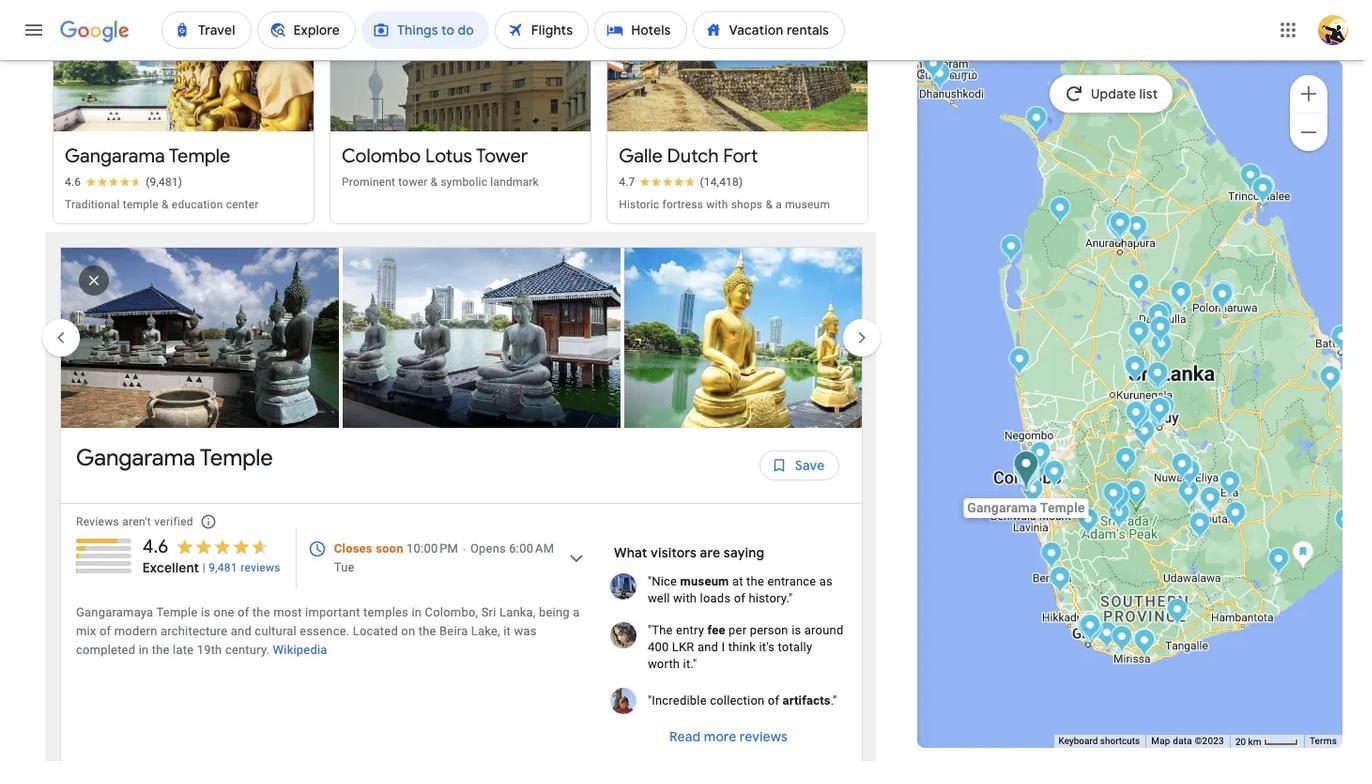 Task type: describe. For each thing, give the bounding box(es) containing it.
twin ponds (කුට්ටම් පොකුණ) image
[[1109, 211, 1131, 242]]

center
[[226, 198, 259, 211]]

sri
[[481, 605, 496, 619]]

previous image
[[38, 315, 84, 360]]

tower
[[476, 144, 528, 168]]

"incredible
[[648, 693, 707, 707]]

9,481 reviews link
[[209, 560, 281, 575]]

na uyana aranya (monastery) image
[[1128, 320, 1149, 351]]

temple inside gangaramaya temple is one of the most important temples in colombo, sri lanka, being a mix of modern architecture and cultural essence. located on the beira lake, it was completed in the late 19th century.
[[156, 605, 198, 619]]

landmark
[[490, 175, 539, 188]]

400
[[648, 640, 669, 654]]

read more reviews
[[669, 728, 788, 745]]

kalpitiya fort image
[[1000, 234, 1022, 265]]

kandy clock tower image
[[1148, 397, 1170, 428]]

4.7 out of 5 stars from 14,418 reviews image
[[619, 174, 743, 189]]

old royal palace image
[[1149, 396, 1171, 427]]

most
[[273, 605, 302, 619]]

historic
[[619, 198, 659, 211]]

rameswaram tv tower image
[[922, 51, 944, 82]]

0 horizontal spatial &
[[161, 198, 169, 211]]

1 vertical spatial gangarama temple
[[76, 444, 273, 472]]

ridi viharaya රිදි විහාරය image
[[1124, 354, 1146, 385]]

temple inside gangarama temple element
[[200, 444, 273, 472]]

it's
[[759, 640, 775, 654]]

christian reformed church of sri lanka image
[[1016, 457, 1038, 488]]

terms link
[[1310, 736, 1337, 746]]

sri dalada maligawa image
[[1149, 397, 1171, 428]]

kuda ravana ella (water fall) image
[[1219, 470, 1240, 501]]

mix
[[76, 624, 96, 638]]

1 vertical spatial gangarama
[[76, 444, 195, 472]]

temples
[[363, 605, 408, 619]]

lake,
[[471, 624, 500, 638]]

sri pada / adam's peak image
[[1125, 479, 1147, 510]]

dutch
[[667, 144, 719, 168]]

historical mansion museum image
[[1077, 614, 1099, 645]]

menikdena archeological reserve and arboretum | මැණික්දෙන පුරාවිද්‍යා රක්ෂිතය සහ වෘක්ෂෝද්‍යානය image
[[1149, 315, 1171, 346]]

temple
[[123, 198, 159, 211]]

as
[[819, 574, 833, 588]]

20 km
[[1235, 737, 1264, 747]]

reviews aren't verified
[[76, 515, 193, 528]]

maritime and naval history museum image
[[1252, 176, 1273, 207]]

at
[[732, 574, 743, 588]]

colombo lotus tower image
[[1016, 460, 1038, 491]]

late
[[173, 643, 194, 657]]

traditional temple & education center
[[65, 198, 259, 211]]

fort
[[723, 144, 758, 168]]

shortcuts
[[1100, 736, 1140, 746]]

per person is around 400 lkr and i think it's totally worth it."
[[648, 623, 844, 671]]

closes
[[334, 541, 372, 555]]

batticaloa dutch fort image
[[1331, 324, 1352, 355]]

kothduwa rajamaha viharaya image
[[1049, 566, 1070, 597]]

lionel wendt art centre image
[[1016, 463, 1038, 494]]

"the
[[648, 623, 673, 637]]

20
[[1235, 737, 1246, 747]]

0 vertical spatial gangarama temple
[[65, 144, 230, 168]]

international buddhist museum image
[[1149, 397, 1171, 428]]

kandy national museum image
[[1149, 397, 1171, 428]]

nalanda gedige (central point of sri lanka) image
[[1150, 332, 1172, 363]]

traditional
[[65, 198, 120, 211]]

1 list item from the left
[[61, 247, 343, 428]]

abhayagiri pagoda image
[[1108, 211, 1130, 242]]

0 horizontal spatial in
[[139, 643, 149, 657]]

i
[[722, 640, 725, 654]]

sri lankathilake rajamaha viharaya image
[[1136, 407, 1158, 438]]

collection
[[710, 693, 765, 707]]

yala national park image
[[1292, 540, 1314, 570]]

the inside at the entrance as well with loads of history."
[[746, 574, 764, 588]]

worth
[[648, 657, 680, 671]]

sri muththumari amman kovil - matale, image
[[1147, 365, 1168, 396]]

entry
[[676, 623, 704, 637]]

with inside at the entrance as well with loads of history."
[[673, 591, 697, 605]]

shops
[[731, 198, 763, 211]]

& inside colombo lotus tower prominent tower & symbolic landmark
[[431, 175, 438, 188]]

aren't
[[122, 515, 151, 528]]

closes soon 10:00 pm ⋅
[[334, 541, 470, 555]]

sri natha devalaya - ශ්‍රී නාථ දේවාලය image
[[1149, 397, 1171, 428]]

is for temple
[[201, 605, 210, 619]]

matara fort image
[[1133, 629, 1155, 660]]

nawagamua pattini temple image
[[1043, 460, 1065, 491]]

what visitors are saying
[[614, 544, 765, 561]]

colombo lotus tower prominent tower & symbolic landmark
[[342, 144, 539, 188]]

update list
[[1091, 85, 1158, 102]]

බටදොඹලෙන image
[[1108, 485, 1130, 516]]

zoom out map image
[[1297, 121, 1320, 143]]

martin wickramasinghe folk museum image
[[1096, 621, 1117, 652]]

saying
[[724, 544, 765, 561]]

tue
[[334, 560, 355, 574]]

avukana buddha statue image
[[1128, 273, 1149, 304]]

maritime museum image
[[1077, 614, 1099, 645]]

taprobana image
[[1111, 625, 1132, 656]]

cultural
[[255, 624, 297, 638]]

beira lake image
[[1015, 459, 1037, 490]]

next image
[[840, 315, 885, 360]]

modern
[[114, 624, 157, 638]]

on
[[401, 624, 415, 638]]

fortress
[[662, 198, 703, 211]]

(14,418)
[[700, 175, 743, 188]]

update
[[1091, 85, 1136, 102]]

of right one
[[238, 605, 249, 619]]

lotus
[[425, 144, 472, 168]]

is for person
[[792, 623, 801, 637]]

sri lanka air force museum image
[[1022, 477, 1043, 508]]

historic fortress with shops & a museum
[[619, 198, 830, 211]]

"nice museum
[[648, 574, 729, 588]]

opens 6:00 am tue
[[334, 541, 554, 574]]

(9,481)
[[146, 175, 182, 188]]

at the entrance as well with loads of history."
[[648, 574, 833, 605]]

excellent | 9,481 reviews
[[142, 559, 281, 576]]

artifacts
[[783, 693, 831, 707]]

ibbankatuwa megalithic tombs image
[[1147, 303, 1169, 334]]

⋅
[[462, 541, 467, 555]]

located
[[353, 624, 398, 638]]

1 horizontal spatial a
[[776, 198, 782, 211]]

history."
[[749, 591, 793, 605]]

the right on
[[418, 624, 436, 638]]

what
[[614, 544, 647, 561]]

kothandaramar temple image
[[929, 61, 950, 92]]

zoom in map image
[[1297, 82, 1320, 105]]

visitors
[[651, 544, 697, 561]]

0 vertical spatial temple
[[169, 144, 230, 168]]

khan clock tower image
[[1014, 458, 1036, 489]]

kudumbigala sanctuary image
[[1334, 507, 1356, 538]]

rathnapura national museum image
[[1108, 501, 1130, 532]]

rassagala image
[[1319, 365, 1341, 396]]

galle dutch fort image
[[1077, 614, 1099, 645]]

per
[[729, 623, 747, 637]]

km
[[1248, 737, 1261, 747]]

gangaramaya temple is one of the most important temples in colombo, sri lanka, being a mix of modern architecture and cultural essence. located on the beira lake, it was completed in the late 19th century.
[[76, 605, 580, 657]]

©2023
[[1195, 736, 1224, 746]]

terms
[[1310, 736, 1337, 746]]

was
[[514, 624, 537, 638]]

fort frederick image
[[1253, 175, 1274, 206]]

architecture
[[161, 624, 228, 638]]

ruhunu maha kataragama dewalaya image
[[1268, 547, 1289, 578]]

0 horizontal spatial museum
[[680, 574, 729, 588]]

1 vertical spatial reviews
[[740, 728, 788, 745]]

important
[[305, 605, 360, 619]]

1 horizontal spatial in
[[412, 605, 422, 619]]

map data ©2023
[[1151, 736, 1224, 746]]

data
[[1173, 736, 1192, 746]]



Task type: locate. For each thing, give the bounding box(es) containing it.
mulgirigala raja maha viharaya image
[[1166, 598, 1188, 629]]

jetavanaramaya image
[[1109, 214, 1131, 245]]

koneswaram temple image
[[1253, 174, 1274, 205]]

1 horizontal spatial 4.6
[[142, 535, 168, 558]]

a right being
[[573, 605, 580, 619]]

reviews
[[76, 515, 119, 528]]

3 list item from the left
[[624, 247, 906, 428]]

kande vihara temple image
[[1040, 541, 1062, 572]]

and inside gangaramaya temple is one of the most important temples in colombo, sri lanka, being a mix of modern architecture and cultural essence. located on the beira lake, it was completed in the late 19th century.
[[231, 624, 252, 638]]

temple up (9,481) at the top of page
[[169, 144, 230, 168]]

sigiriya image
[[1170, 282, 1192, 313]]

1 vertical spatial a
[[573, 605, 580, 619]]

0 vertical spatial a
[[776, 198, 782, 211]]

main menu image
[[23, 19, 45, 41]]

0 horizontal spatial a
[[573, 605, 580, 619]]

temple up reviews aren't verified image
[[200, 444, 273, 472]]

horton plains national park image
[[1177, 479, 1199, 510]]

wilpattu national park image
[[1049, 196, 1070, 227]]

of inside at the entrance as well with loads of history."
[[734, 591, 745, 605]]

sri munnessarama devalaya image
[[1008, 347, 1030, 378]]

shri badrakali amman hindu temple image
[[1251, 175, 1272, 206]]

reviews down "incredible collection of artifacts ."
[[740, 728, 788, 745]]

rock temple (gal vihara) image
[[1212, 280, 1234, 311]]

jaya sri maha bodhi image
[[1108, 215, 1130, 246]]

of up completed at the bottom left
[[100, 624, 111, 638]]

keyboard shortcuts
[[1059, 736, 1140, 746]]

20 km button
[[1230, 735, 1304, 749]]

0 horizontal spatial 4.6
[[65, 175, 81, 188]]

mannar dutch fort image
[[1025, 106, 1047, 137]]

gangarama up the reviews aren't verified
[[76, 444, 195, 472]]

pidurangala royal cave temple image
[[1170, 280, 1192, 311]]

lovamahapaya ලෝවාමහාපාය image
[[1108, 215, 1130, 246]]

st. lucia's cathedral image
[[1017, 456, 1039, 487]]

and inside the per person is around 400 lkr and i think it's totally worth it."
[[698, 640, 718, 654]]

anuradhapura moonstone |සඳකඩ පහන image
[[1107, 211, 1129, 242]]

4.6 up traditional
[[65, 175, 81, 188]]

6:00 am
[[509, 541, 554, 555]]

in up on
[[412, 605, 422, 619]]

1 horizontal spatial &
[[431, 175, 438, 188]]

1 horizontal spatial and
[[698, 640, 718, 654]]

is left one
[[201, 605, 210, 619]]

japanese peace pagoda - rumassala image
[[1081, 616, 1102, 647]]

gangarama temple up (9,481) at the top of page
[[65, 144, 230, 168]]

reviews inside excellent | 9,481 reviews
[[241, 561, 281, 574]]

mihintale image
[[1126, 215, 1147, 246]]

kelaniya raja maha viharaya image
[[1026, 455, 1048, 486]]

0 horizontal spatial is
[[201, 605, 210, 619]]

the up cultural
[[252, 605, 270, 619]]

4.6 for 4.6 out of 5 stars from 9,481 reviews image
[[65, 175, 81, 188]]

0 vertical spatial gangarama
[[65, 144, 165, 168]]

of left artifacts
[[768, 693, 779, 707]]

1 horizontal spatial reviews
[[740, 728, 788, 745]]

."
[[831, 693, 837, 707]]

a
[[776, 198, 782, 211], [573, 605, 580, 619]]

4.6 out of 5 stars from 9,481 reviews. excellent. element
[[142, 535, 281, 577]]

colombo,
[[425, 605, 478, 619]]

0 vertical spatial with
[[706, 198, 728, 211]]

gangarama temple
[[65, 144, 230, 168], [76, 444, 273, 472]]

gangarama temple image
[[1013, 450, 1039, 492]]

gangarama up 4.6 out of 5 stars from 9,481 reviews image
[[65, 144, 165, 168]]

temple up architecture
[[156, 605, 198, 619]]

0 vertical spatial 4.6
[[65, 175, 81, 188]]

0 horizontal spatial with
[[673, 591, 697, 605]]

matale aluviharaya - මාතලේ අළුවිහාරය image
[[1147, 361, 1168, 392]]

gangarama sima malaka image
[[1015, 461, 1037, 492]]

loads
[[700, 591, 731, 605]]

ceylon tea museum image
[[1148, 400, 1170, 431]]

a right shops at the top of the page
[[776, 198, 782, 211]]

totally
[[778, 640, 812, 654]]

seetha amman kovil image
[[1178, 459, 1200, 490]]

verified
[[154, 515, 193, 528]]

ruwanweli maha seya image
[[1108, 215, 1130, 246]]

maha viharaya, anuradhapura image
[[1108, 215, 1130, 246]]

thuparama vihara image
[[1108, 214, 1130, 245]]

& down (9,481) at the top of page
[[161, 198, 169, 211]]

2 list item from the left
[[323, 247, 640, 428]]

tower
[[398, 175, 428, 188]]

4.6 up excellent
[[142, 535, 168, 558]]

2 vertical spatial temple
[[156, 605, 198, 619]]

and
[[231, 624, 252, 638], [698, 640, 718, 654]]

independence square image
[[1017, 463, 1039, 494]]

4.6 inside 4.6 out of 5 stars from 9,481 reviews image
[[65, 175, 81, 188]]

saskia fernando gallery image
[[1018, 462, 1039, 493]]

list
[[61, 247, 906, 446]]

vatadage image
[[1211, 284, 1233, 315]]

symbolic
[[441, 175, 487, 188]]

save
[[795, 457, 825, 474]]

is inside the per person is around 400 lkr and i think it's totally worth it."
[[792, 623, 801, 637]]

gangarama
[[65, 144, 165, 168], [76, 444, 195, 472]]

0 vertical spatial in
[[412, 605, 422, 619]]

balana fort image
[[1125, 400, 1147, 431]]

adisham hall image
[[1199, 486, 1221, 517]]

0 horizontal spatial reviews
[[241, 561, 281, 574]]

gangaramaya
[[76, 605, 153, 619]]

1 vertical spatial and
[[698, 640, 718, 654]]

"incredible collection of artifacts ."
[[648, 693, 837, 707]]

being
[[539, 605, 570, 619]]

galle fort clock tower image
[[1077, 614, 1099, 645]]

colombo port maritime museum image
[[1013, 458, 1035, 489]]

prominent
[[342, 175, 395, 188]]

|
[[202, 561, 205, 574]]

stupa image
[[1211, 282, 1233, 313]]

completed
[[76, 643, 135, 657]]

in down modern at left
[[139, 643, 149, 657]]

gangarama temple up verified
[[76, 444, 273, 472]]

4.7
[[619, 175, 635, 188]]

"nice
[[648, 574, 677, 588]]

the right "at"
[[746, 574, 764, 588]]

reviews aren't verified image
[[186, 499, 231, 544]]

dambulla royal cave temple and golden temple image
[[1151, 300, 1173, 331]]

1 vertical spatial is
[[792, 623, 801, 637]]

tewatta church - basilica of our lady of lanka, ragama image
[[1029, 441, 1051, 472]]

person
[[750, 623, 788, 637]]

star fort matara image
[[1133, 628, 1155, 659]]

railway museum kadugannawa image
[[1129, 402, 1150, 433]]

list item
[[61, 247, 343, 428], [323, 247, 640, 428], [624, 247, 906, 428]]

1 horizontal spatial museum
[[785, 198, 830, 211]]

well
[[648, 591, 670, 605]]

in
[[412, 605, 422, 619], [139, 643, 149, 657]]

arulmigu ramanathaswamy temple image
[[923, 52, 945, 83]]

map region
[[837, 0, 1365, 761]]

ambuluwawa tower image
[[1133, 419, 1155, 450]]

"the entry fee
[[648, 623, 725, 637]]

gangarama temple element
[[76, 443, 273, 488]]

lanka,
[[499, 605, 536, 619]]

& right shops at the top of the page
[[766, 198, 773, 211]]

think
[[728, 640, 756, 654]]

pahiyangala image
[[1077, 507, 1099, 538]]

temple
[[169, 144, 230, 168], [200, 444, 273, 472], [156, 605, 198, 619]]

9,481
[[209, 561, 237, 574]]

essence.
[[300, 624, 350, 638]]

& right 'tower'
[[431, 175, 438, 188]]

colombo
[[342, 144, 421, 168]]

read
[[669, 728, 701, 745]]

century.
[[225, 643, 270, 657]]

entrance
[[767, 574, 816, 588]]

1 vertical spatial museum
[[680, 574, 729, 588]]

is
[[201, 605, 210, 619], [792, 623, 801, 637]]

around
[[804, 623, 844, 637]]

is inside gangaramaya temple is one of the most important temples in colombo, sri lanka, being a mix of modern architecture and cultural essence. located on the beira lake, it was completed in the late 19th century.
[[201, 605, 210, 619]]

with down (14,418)
[[706, 198, 728, 211]]

4.6 for 4.6 out of 5 stars from 9,481 reviews. excellent. 'element'
[[142, 535, 168, 558]]

wikipedia
[[273, 643, 327, 657]]

buduruwagala raja maha viharaya image
[[1224, 501, 1246, 532]]

map
[[1151, 736, 1170, 746]]

0 horizontal spatial and
[[231, 624, 252, 638]]

2 horizontal spatial &
[[766, 198, 773, 211]]

1 vertical spatial in
[[139, 643, 149, 657]]

and up century. in the bottom of the page
[[231, 624, 252, 638]]

degalldoruwa raja maha viharaya image
[[1153, 395, 1175, 426]]

embekka dewalaya image
[[1137, 410, 1159, 441]]

velgam vehera buddhist temple | වෙල්ගම් වෙහෙර image
[[1239, 163, 1261, 194]]

one
[[214, 605, 234, 619]]

galle harbor image
[[1079, 614, 1100, 645]]

with down "nice museum on the bottom of page
[[673, 591, 697, 605]]

is up totally
[[792, 623, 801, 637]]

colombo fort old lighthouse & clock tower image
[[1013, 458, 1035, 489]]

lankarama image
[[1105, 211, 1127, 242]]

samadhi buddha statue image
[[1108, 211, 1130, 242]]

excellent
[[142, 559, 199, 576]]

0 vertical spatial is
[[201, 605, 210, 619]]

opens
[[470, 541, 506, 555]]

and left i
[[698, 640, 718, 654]]

reviews
[[241, 561, 281, 574], [740, 728, 788, 745]]

1 horizontal spatial with
[[706, 198, 728, 211]]

of down "at"
[[734, 591, 745, 605]]

1 horizontal spatial is
[[792, 623, 801, 637]]

4.6 inside 4.6 out of 5 stars from 9,481 reviews. excellent. 'element'
[[142, 535, 168, 558]]

of
[[734, 591, 745, 605], [238, 605, 249, 619], [100, 624, 111, 638], [768, 693, 779, 707]]

belilena cave image
[[1115, 446, 1136, 477]]

lkr
[[672, 640, 694, 654]]

national museum galle image
[[1077, 614, 1099, 645]]

save button
[[759, 443, 840, 488]]

queen victoria park image
[[1171, 452, 1193, 483]]

kuragala ancient buddhist monastery image
[[1189, 511, 1210, 542]]

beira
[[439, 624, 468, 638]]

a inside gangaramaya temple is one of the most important temples in colombo, sri lanka, being a mix of modern architecture and cultural essence. located on the beira lake, it was completed in the late 19th century.
[[573, 605, 580, 619]]

&
[[431, 175, 438, 188], [161, 198, 169, 211], [766, 198, 773, 211]]

education
[[172, 198, 223, 211]]

museum right shops at the top of the page
[[785, 198, 830, 211]]

1 vertical spatial with
[[673, 591, 697, 605]]

1 vertical spatial 4.6
[[142, 535, 168, 558]]

are
[[700, 544, 720, 561]]

0 vertical spatial museum
[[785, 198, 830, 211]]

the
[[746, 574, 764, 588], [252, 605, 270, 619], [418, 624, 436, 638], [152, 643, 170, 657]]

0 vertical spatial reviews
[[241, 561, 281, 574]]

0 vertical spatial and
[[231, 624, 252, 638]]

galle
[[619, 144, 663, 168]]

reviews right "9,481"
[[241, 561, 281, 574]]

the left 'late'
[[152, 643, 170, 657]]

it."
[[683, 657, 697, 671]]

batadombalena image
[[1102, 481, 1124, 512]]

close detail image
[[71, 258, 116, 303]]

museum up loads
[[680, 574, 729, 588]]

1 vertical spatial temple
[[200, 444, 273, 472]]



Task type: vqa. For each thing, say whether or not it's contained in the screenshot.
Isurumuni Royal Temple image
yes



